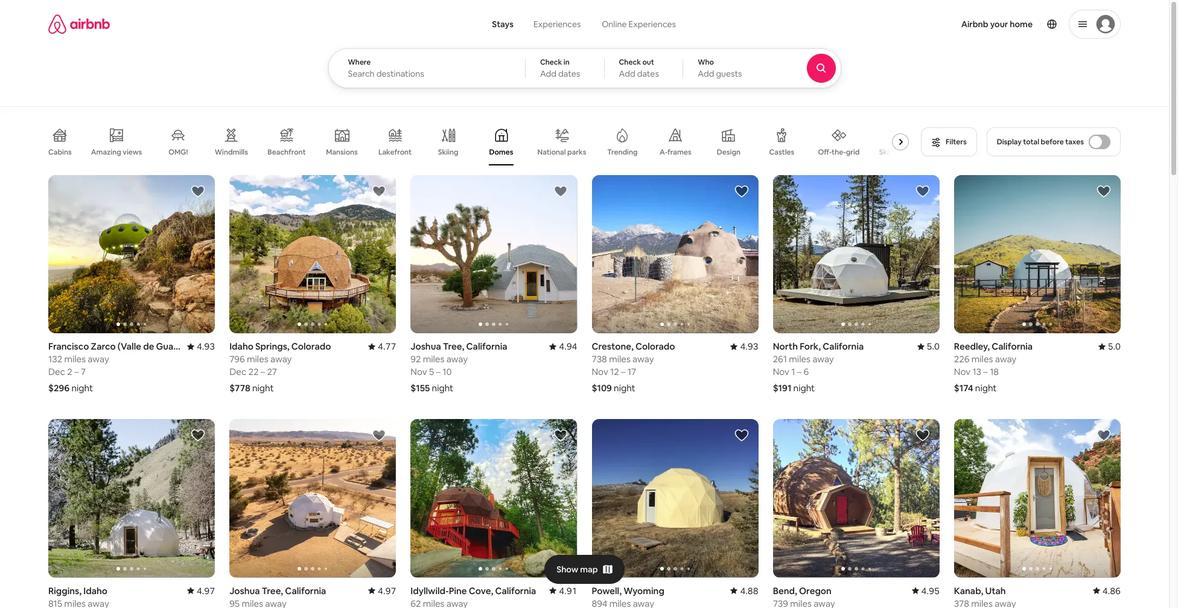 Task type: vqa. For each thing, say whether or not it's contained in the screenshot.


Task type: describe. For each thing, give the bounding box(es) containing it.
in/out
[[892, 147, 913, 157]]

6
[[804, 366, 809, 378]]

stays button
[[483, 12, 523, 36]]

4.93 for crestone, colorado 738 miles away nov 12 – 17 $109 night
[[741, 341, 759, 352]]

5.0 for north fork, california 261 miles away nov 1 – 6 $191 night
[[927, 341, 940, 352]]

4.95 out of 5 average rating image
[[912, 585, 940, 596]]

display total before taxes
[[997, 137, 1084, 147]]

night inside north fork, california 261 miles away nov 1 – 6 $191 night
[[794, 382, 815, 394]]

– inside reedley, california 226 miles away nov 13 – 18 $174 night
[[984, 366, 988, 378]]

away inside north fork, california 261 miles away nov 1 – 6 $191 night
[[813, 353, 834, 365]]

night inside reedley, california 226 miles away nov 13 – 18 $174 night
[[976, 382, 997, 394]]

kanab,
[[955, 585, 984, 596]]

lakefront
[[379, 147, 412, 157]]

idyllwild-pine cove, california
[[411, 585, 536, 596]]

who
[[698, 57, 714, 67]]

4.86
[[1103, 585, 1121, 596]]

design
[[717, 147, 741, 157]]

nov inside reedley, california 226 miles away nov 13 – 18 $174 night
[[955, 366, 971, 378]]

check out add dates
[[619, 57, 659, 79]]

what can we help you find? tab list
[[483, 12, 591, 36]]

taxes
[[1066, 137, 1084, 147]]

miles inside the '132 miles away dec 2 – 7 $296 night'
[[64, 353, 86, 365]]

add to wishlist: idaho springs, colorado image
[[372, 184, 387, 199]]

castles
[[770, 147, 795, 157]]

Where field
[[348, 68, 506, 79]]

night inside joshua tree, california 92 miles away nov 5 – 10 $155 night
[[432, 382, 454, 394]]

domes
[[489, 147, 514, 157]]

joshua for joshua tree, california 92 miles away nov 5 – 10 $155 night
[[411, 341, 441, 352]]

show map
[[557, 564, 598, 575]]

amazing views
[[91, 147, 142, 157]]

4.93 for 132 miles away dec 2 – 7 $296 night
[[197, 341, 215, 352]]

pine
[[449, 585, 467, 596]]

filters button
[[922, 127, 977, 156]]

skiing
[[438, 147, 459, 157]]

before
[[1041, 137, 1064, 147]]

4.91 out of 5 average rating image
[[550, 585, 578, 596]]

add to wishlist: powell, wyoming image
[[735, 428, 749, 443]]

5
[[429, 366, 434, 378]]

wyoming
[[624, 585, 665, 596]]

4.88
[[741, 585, 759, 596]]

– inside joshua tree, california 92 miles away nov 5 – 10 $155 night
[[436, 366, 441, 378]]

filters
[[946, 137, 967, 147]]

add inside who add guests
[[698, 68, 715, 79]]

show
[[557, 564, 579, 575]]

springs,
[[255, 341, 290, 352]]

riggins,
[[48, 585, 82, 596]]

total
[[1024, 137, 1040, 147]]

stays
[[492, 19, 514, 30]]

colorado inside idaho springs, colorado 796 miles away dec 22 – 27 $778 night
[[292, 341, 331, 352]]

experiences button
[[523, 12, 591, 36]]

national
[[538, 147, 566, 157]]

10
[[443, 366, 452, 378]]

parks
[[568, 147, 587, 157]]

a-frames
[[660, 147, 692, 157]]

night inside idaho springs, colorado 796 miles away dec 22 – 27 $778 night
[[252, 382, 274, 394]]

4.97 out of 5 average rating image for joshua tree, california
[[368, 585, 396, 596]]

add to wishlist: crestone, colorado image
[[735, 184, 749, 199]]

crestone, colorado 738 miles away nov 12 – 17 $109 night
[[592, 341, 675, 394]]

12
[[611, 366, 619, 378]]

5.0 out of 5 average rating image
[[1099, 341, 1121, 352]]

0 horizontal spatial add to wishlist: joshua tree, california image
[[372, 428, 387, 443]]

away inside idaho springs, colorado 796 miles away dec 22 – 27 $778 night
[[271, 353, 292, 365]]

california for joshua tree, california
[[285, 585, 326, 596]]

away inside reedley, california 226 miles away nov 13 – 18 $174 night
[[996, 353, 1017, 365]]

4.77
[[378, 341, 396, 352]]

tree, for joshua tree, california 92 miles away nov 5 – 10 $155 night
[[443, 341, 465, 352]]

airbnb
[[962, 19, 989, 30]]

22
[[248, 366, 259, 378]]

check for check in add dates
[[540, 57, 562, 67]]

– inside the '132 miles away dec 2 – 7 $296 night'
[[74, 366, 79, 378]]

nov inside north fork, california 261 miles away nov 1 – 6 $191 night
[[773, 366, 790, 378]]

online
[[602, 19, 627, 30]]

grid
[[846, 147, 860, 157]]

add to wishlist: riggins, idaho image
[[191, 428, 205, 443]]

add to wishlist: reedley, california image
[[1097, 184, 1112, 199]]

2 experiences from the left
[[629, 19, 676, 30]]

0 horizontal spatial idaho
[[83, 585, 107, 596]]

powell,
[[592, 585, 622, 596]]

california for joshua tree, california 92 miles away nov 5 – 10 $155 night
[[466, 341, 508, 352]]

132
[[48, 353, 62, 365]]

in
[[564, 57, 570, 67]]

5.0 for reedley, california 226 miles away nov 13 – 18 $174 night
[[1108, 341, 1121, 352]]

show map button
[[545, 555, 625, 584]]

joshua tree, california
[[230, 585, 326, 596]]

add to wishlist: bend, oregon image
[[916, 428, 930, 443]]

airbnb your home
[[962, 19, 1033, 30]]

out
[[643, 57, 655, 67]]

4.93 out of 5 average rating image
[[731, 341, 759, 352]]

0 vertical spatial add to wishlist: joshua tree, california image
[[553, 184, 568, 199]]

$109
[[592, 382, 612, 394]]

frames
[[668, 147, 692, 157]]

bend,
[[773, 585, 798, 596]]

profile element
[[706, 0, 1121, 48]]

airbnb your home link
[[954, 11, 1040, 37]]

night inside crestone, colorado 738 miles away nov 12 – 17 $109 night
[[614, 382, 636, 394]]

away inside joshua tree, california 92 miles away nov 5 – 10 $155 night
[[447, 353, 468, 365]]

crestone,
[[592, 341, 634, 352]]

– inside idaho springs, colorado 796 miles away dec 22 – 27 $778 night
[[261, 366, 265, 378]]

miles inside north fork, california 261 miles away nov 1 – 6 $191 night
[[789, 353, 811, 365]]

$778
[[230, 382, 250, 394]]

idaho springs, colorado 796 miles away dec 22 – 27 $778 night
[[230, 341, 331, 394]]

4.94
[[559, 341, 578, 352]]

idaho inside idaho springs, colorado 796 miles away dec 22 – 27 $778 night
[[230, 341, 254, 352]]

map
[[580, 564, 598, 575]]

bend, oregon
[[773, 585, 832, 596]]

reedley, california 226 miles away nov 13 – 18 $174 night
[[955, 341, 1033, 394]]

4.93 out of 5 average rating image
[[187, 341, 215, 352]]

north
[[773, 341, 798, 352]]

ski-
[[880, 147, 892, 157]]



Task type: locate. For each thing, give the bounding box(es) containing it.
add to wishlist: kanab, utah image
[[1097, 428, 1112, 443]]

none search field containing stays
[[328, 0, 875, 88]]

check inside check out add dates
[[619, 57, 641, 67]]

colorado
[[636, 341, 675, 352], [292, 341, 331, 352]]

0 horizontal spatial 5.0
[[927, 341, 940, 352]]

226
[[955, 353, 970, 365]]

2 4.97 from the left
[[378, 585, 396, 596]]

away up 10
[[447, 353, 468, 365]]

2
[[67, 366, 72, 378]]

experiences inside button
[[534, 19, 581, 30]]

dates for check out add dates
[[638, 68, 659, 79]]

check for check out add dates
[[619, 57, 641, 67]]

0 horizontal spatial 4.97 out of 5 average rating image
[[187, 585, 215, 596]]

1 horizontal spatial 4.93
[[741, 341, 759, 352]]

add to wishlist: north fork, california image
[[916, 184, 930, 199]]

away down springs,
[[271, 353, 292, 365]]

california for north fork, california 261 miles away nov 1 – 6 $191 night
[[823, 341, 864, 352]]

experiences right "online"
[[629, 19, 676, 30]]

1 vertical spatial idaho
[[83, 585, 107, 596]]

6 night from the left
[[976, 382, 997, 394]]

4.97
[[197, 585, 215, 596], [378, 585, 396, 596]]

miles inside idaho springs, colorado 796 miles away dec 22 – 27 $778 night
[[247, 353, 269, 365]]

$155
[[411, 382, 430, 394]]

4 – from the left
[[436, 366, 441, 378]]

the-
[[832, 147, 846, 157]]

group containing amazing views
[[48, 118, 914, 165]]

night down the 17
[[614, 382, 636, 394]]

dates inside check out add dates
[[638, 68, 659, 79]]

night inside the '132 miles away dec 2 – 7 $296 night'
[[71, 382, 93, 394]]

night down 10
[[432, 382, 454, 394]]

2 away from the left
[[633, 353, 654, 365]]

738
[[592, 353, 607, 365]]

0 horizontal spatial add
[[540, 68, 557, 79]]

idaho up 796
[[230, 341, 254, 352]]

1 horizontal spatial dates
[[638, 68, 659, 79]]

nov left 5
[[411, 366, 427, 378]]

night
[[71, 382, 93, 394], [614, 382, 636, 394], [252, 382, 274, 394], [432, 382, 454, 394], [794, 382, 815, 394], [976, 382, 997, 394]]

1 horizontal spatial add to wishlist: joshua tree, california image
[[553, 184, 568, 199]]

None search field
[[328, 0, 875, 88]]

– right 1
[[798, 366, 802, 378]]

dates down in at left
[[559, 68, 580, 79]]

beachfront
[[268, 147, 306, 157]]

– right the '13' on the right bottom of the page
[[984, 366, 988, 378]]

1 4.97 from the left
[[197, 585, 215, 596]]

2 miles from the left
[[609, 353, 631, 365]]

ski-in/out
[[880, 147, 913, 157]]

north fork, california 261 miles away nov 1 – 6 $191 night
[[773, 341, 864, 394]]

1
[[792, 366, 796, 378]]

4.77 out of 5 average rating image
[[368, 341, 396, 352]]

tree,
[[443, 341, 465, 352], [262, 585, 283, 596]]

cabins
[[48, 147, 72, 157]]

miles up '2' in the bottom of the page
[[64, 353, 86, 365]]

away inside crestone, colorado 738 miles away nov 12 – 17 $109 night
[[633, 353, 654, 365]]

1 miles from the left
[[64, 353, 86, 365]]

night down 6
[[794, 382, 815, 394]]

mansions
[[326, 147, 358, 157]]

miles inside crestone, colorado 738 miles away nov 12 – 17 $109 night
[[609, 353, 631, 365]]

2 4.93 from the left
[[741, 341, 759, 352]]

away inside the '132 miles away dec 2 – 7 $296 night'
[[88, 353, 109, 365]]

miles inside joshua tree, california 92 miles away nov 5 – 10 $155 night
[[423, 353, 445, 365]]

5.0 out of 5 average rating image
[[918, 341, 940, 352]]

0 horizontal spatial tree,
[[262, 585, 283, 596]]

add down experiences button
[[540, 68, 557, 79]]

4 away from the left
[[447, 353, 468, 365]]

a-
[[660, 147, 668, 157]]

dec down 132
[[48, 366, 65, 378]]

add for check out add dates
[[619, 68, 636, 79]]

utah
[[986, 585, 1006, 596]]

online experiences
[[602, 19, 676, 30]]

experiences up in at left
[[534, 19, 581, 30]]

5 – from the left
[[798, 366, 802, 378]]

night down 18
[[976, 382, 997, 394]]

27
[[267, 366, 277, 378]]

california inside north fork, california 261 miles away nov 1 – 6 $191 night
[[823, 341, 864, 352]]

1 dates from the left
[[559, 68, 580, 79]]

1 horizontal spatial check
[[619, 57, 641, 67]]

0 horizontal spatial 4.97
[[197, 585, 215, 596]]

online experiences link
[[591, 12, 687, 36]]

4 night from the left
[[432, 382, 454, 394]]

add down 'who'
[[698, 68, 715, 79]]

0 horizontal spatial colorado
[[292, 341, 331, 352]]

– left '27'
[[261, 366, 265, 378]]

dates inside check in add dates
[[559, 68, 580, 79]]

– right 5
[[436, 366, 441, 378]]

4.95
[[922, 585, 940, 596]]

1 dec from the left
[[48, 366, 65, 378]]

powell, wyoming
[[592, 585, 665, 596]]

0 vertical spatial tree,
[[443, 341, 465, 352]]

2 – from the left
[[621, 366, 626, 378]]

dates for check in add dates
[[559, 68, 580, 79]]

1 horizontal spatial colorado
[[636, 341, 675, 352]]

0 horizontal spatial dates
[[559, 68, 580, 79]]

check left in at left
[[540, 57, 562, 67]]

6 miles from the left
[[972, 353, 994, 365]]

1 horizontal spatial tree,
[[443, 341, 465, 352]]

cove,
[[469, 585, 493, 596]]

3 add from the left
[[698, 68, 715, 79]]

tree, inside joshua tree, california 92 miles away nov 5 – 10 $155 night
[[443, 341, 465, 352]]

california inside reedley, california 226 miles away nov 13 – 18 $174 night
[[992, 341, 1033, 352]]

6 away from the left
[[996, 353, 1017, 365]]

2 check from the left
[[619, 57, 641, 67]]

3 away from the left
[[271, 353, 292, 365]]

3 night from the left
[[252, 382, 274, 394]]

1 night from the left
[[71, 382, 93, 394]]

– left 7
[[74, 366, 79, 378]]

add down online experiences at the top right of the page
[[619, 68, 636, 79]]

0 horizontal spatial check
[[540, 57, 562, 67]]

1 horizontal spatial 4.97 out of 5 average rating image
[[368, 585, 396, 596]]

miles up the '13' on the right bottom of the page
[[972, 353, 994, 365]]

check
[[540, 57, 562, 67], [619, 57, 641, 67]]

nov down 226
[[955, 366, 971, 378]]

nov
[[592, 366, 609, 378], [411, 366, 427, 378], [773, 366, 790, 378], [955, 366, 971, 378]]

5 night from the left
[[794, 382, 815, 394]]

colorado up the 17
[[636, 341, 675, 352]]

dates
[[559, 68, 580, 79], [638, 68, 659, 79]]

dec inside the '132 miles away dec 2 – 7 $296 night'
[[48, 366, 65, 378]]

colorado inside crestone, colorado 738 miles away nov 12 – 17 $109 night
[[636, 341, 675, 352]]

– inside crestone, colorado 738 miles away nov 12 – 17 $109 night
[[621, 366, 626, 378]]

display total before taxes button
[[987, 127, 1121, 156]]

4.91
[[559, 585, 578, 596]]

3 – from the left
[[261, 366, 265, 378]]

2 night from the left
[[614, 382, 636, 394]]

2 nov from the left
[[411, 366, 427, 378]]

18
[[990, 366, 999, 378]]

idyllwild-
[[411, 585, 449, 596]]

1 nov from the left
[[592, 366, 609, 378]]

1 horizontal spatial experiences
[[629, 19, 676, 30]]

2 horizontal spatial add
[[698, 68, 715, 79]]

4.88 out of 5 average rating image
[[731, 585, 759, 596]]

home
[[1010, 19, 1033, 30]]

– inside north fork, california 261 miles away nov 1 – 6 $191 night
[[798, 366, 802, 378]]

0 horizontal spatial joshua
[[230, 585, 260, 596]]

2 add from the left
[[619, 68, 636, 79]]

check left out
[[619, 57, 641, 67]]

1 horizontal spatial joshua
[[411, 341, 441, 352]]

display
[[997, 137, 1022, 147]]

92
[[411, 353, 421, 365]]

3 nov from the left
[[773, 366, 790, 378]]

views
[[123, 147, 142, 157]]

0 horizontal spatial dec
[[48, 366, 65, 378]]

1 4.97 out of 5 average rating image from the left
[[187, 585, 215, 596]]

2 5.0 from the left
[[1108, 341, 1121, 352]]

check inside check in add dates
[[540, 57, 562, 67]]

3 miles from the left
[[247, 353, 269, 365]]

kanab, utah
[[955, 585, 1006, 596]]

1 – from the left
[[74, 366, 79, 378]]

night down 7
[[71, 382, 93, 394]]

miles up 12
[[609, 353, 631, 365]]

0 horizontal spatial 4.93
[[197, 341, 215, 352]]

who add guests
[[698, 57, 742, 79]]

fork,
[[800, 341, 821, 352]]

1 horizontal spatial add
[[619, 68, 636, 79]]

national parks
[[538, 147, 587, 157]]

4.97 for riggins, idaho
[[197, 585, 215, 596]]

where
[[348, 57, 371, 67]]

add inside check in add dates
[[540, 68, 557, 79]]

2 dates from the left
[[638, 68, 659, 79]]

off-the-grid
[[818, 147, 860, 157]]

132 miles away dec 2 – 7 $296 night
[[48, 353, 109, 394]]

off-
[[818, 147, 832, 157]]

riggins, idaho
[[48, 585, 107, 596]]

796
[[230, 353, 245, 365]]

1 horizontal spatial 5.0
[[1108, 341, 1121, 352]]

dec
[[48, 366, 65, 378], [230, 366, 246, 378]]

4 nov from the left
[[955, 366, 971, 378]]

261
[[773, 353, 787, 365]]

0 vertical spatial idaho
[[230, 341, 254, 352]]

away up 18
[[996, 353, 1017, 365]]

4.94 out of 5 average rating image
[[550, 341, 578, 352]]

2 dec from the left
[[230, 366, 246, 378]]

1 horizontal spatial idaho
[[230, 341, 254, 352]]

dec inside idaho springs, colorado 796 miles away dec 22 – 27 $778 night
[[230, 366, 246, 378]]

reedley,
[[955, 341, 990, 352]]

idaho
[[230, 341, 254, 352], [83, 585, 107, 596]]

4 miles from the left
[[423, 353, 445, 365]]

13
[[973, 366, 982, 378]]

away up the 17
[[633, 353, 654, 365]]

17
[[628, 366, 637, 378]]

miles up 5
[[423, 353, 445, 365]]

check in add dates
[[540, 57, 580, 79]]

away right 132
[[88, 353, 109, 365]]

7
[[81, 366, 86, 378]]

miles up 22
[[247, 353, 269, 365]]

tree, for joshua tree, california
[[262, 585, 283, 596]]

1 add from the left
[[540, 68, 557, 79]]

miles inside reedley, california 226 miles away nov 13 – 18 $174 night
[[972, 353, 994, 365]]

dec down 796
[[230, 366, 246, 378]]

trending
[[608, 147, 638, 157]]

$174
[[955, 382, 974, 394]]

2 colorado from the left
[[292, 341, 331, 352]]

4.93
[[197, 341, 215, 352], [741, 341, 759, 352]]

stays tab panel
[[328, 48, 875, 88]]

0 vertical spatial joshua
[[411, 341, 441, 352]]

– left the 17
[[621, 366, 626, 378]]

nov inside joshua tree, california 92 miles away nov 5 – 10 $155 night
[[411, 366, 427, 378]]

nov left 1
[[773, 366, 790, 378]]

add inside check out add dates
[[619, 68, 636, 79]]

1 check from the left
[[540, 57, 562, 67]]

miles up 6
[[789, 353, 811, 365]]

california inside joshua tree, california 92 miles away nov 5 – 10 $155 night
[[466, 341, 508, 352]]

2 4.97 out of 5 average rating image from the left
[[368, 585, 396, 596]]

joshua for joshua tree, california
[[230, 585, 260, 596]]

add
[[540, 68, 557, 79], [619, 68, 636, 79], [698, 68, 715, 79]]

4.97 out of 5 average rating image
[[187, 585, 215, 596], [368, 585, 396, 596]]

dates down out
[[638, 68, 659, 79]]

add to wishlist: francisco zarco (valle de guadalupe), mexico image
[[191, 184, 205, 199]]

4.97 out of 5 average rating image for riggins, idaho
[[187, 585, 215, 596]]

5 away from the left
[[813, 353, 834, 365]]

omg!
[[169, 147, 188, 157]]

add to wishlist: idyllwild-pine cove, california image
[[553, 428, 568, 443]]

1 away from the left
[[88, 353, 109, 365]]

5 miles from the left
[[789, 353, 811, 365]]

1 colorado from the left
[[636, 341, 675, 352]]

colorado right springs,
[[292, 341, 331, 352]]

add for check in add dates
[[540, 68, 557, 79]]

1 horizontal spatial 4.97
[[378, 585, 396, 596]]

1 experiences from the left
[[534, 19, 581, 30]]

away down fork,
[[813, 353, 834, 365]]

1 5.0 from the left
[[927, 341, 940, 352]]

add to wishlist: joshua tree, california image
[[553, 184, 568, 199], [372, 428, 387, 443]]

amazing
[[91, 147, 121, 157]]

1 4.93 from the left
[[197, 341, 215, 352]]

group
[[48, 118, 914, 165], [48, 175, 215, 334], [230, 175, 396, 334], [411, 175, 578, 334], [592, 175, 759, 334], [773, 175, 940, 334], [955, 175, 1121, 334], [48, 419, 215, 578], [230, 419, 396, 578], [411, 419, 578, 578], [592, 419, 759, 578], [773, 419, 940, 578], [955, 419, 1121, 578]]

1 vertical spatial tree,
[[262, 585, 283, 596]]

1 horizontal spatial dec
[[230, 366, 246, 378]]

6 – from the left
[[984, 366, 988, 378]]

oregon
[[799, 585, 832, 596]]

nov inside crestone, colorado 738 miles away nov 12 – 17 $109 night
[[592, 366, 609, 378]]

$296
[[48, 382, 70, 394]]

0 horizontal spatial experiences
[[534, 19, 581, 30]]

4.97 for joshua tree, california
[[378, 585, 396, 596]]

california
[[466, 341, 508, 352], [823, 341, 864, 352], [992, 341, 1033, 352], [285, 585, 326, 596], [495, 585, 536, 596]]

4.86 out of 5 average rating image
[[1093, 585, 1121, 596]]

$191
[[773, 382, 792, 394]]

idaho right riggins,
[[83, 585, 107, 596]]

5.0
[[927, 341, 940, 352], [1108, 341, 1121, 352]]

nov down 738
[[592, 366, 609, 378]]

night down '27'
[[252, 382, 274, 394]]

1 vertical spatial joshua
[[230, 585, 260, 596]]

joshua inside joshua tree, california 92 miles away nov 5 – 10 $155 night
[[411, 341, 441, 352]]

1 vertical spatial add to wishlist: joshua tree, california image
[[372, 428, 387, 443]]



